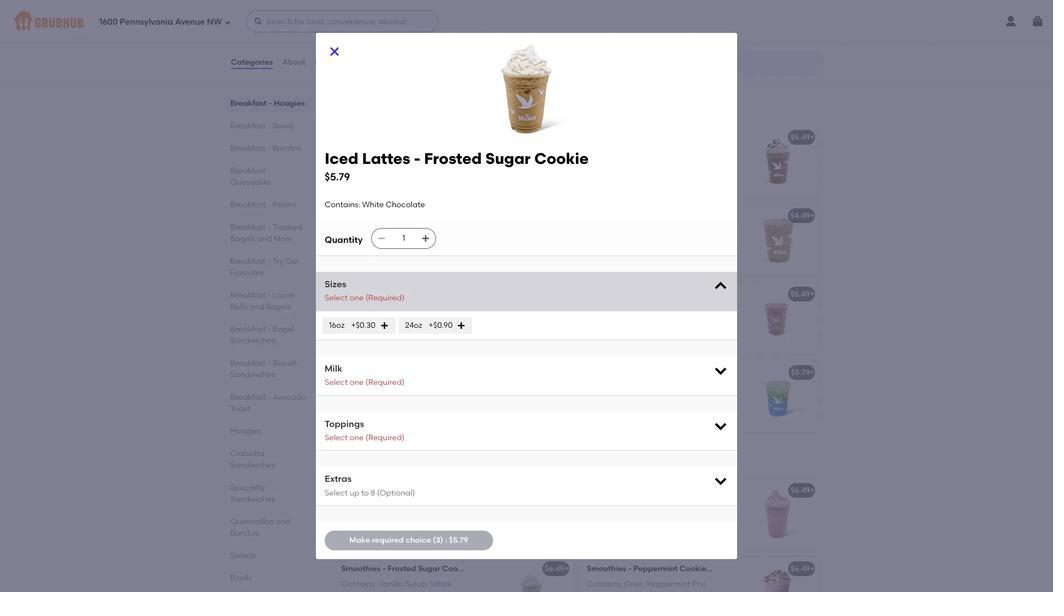 Task type: describe. For each thing, give the bounding box(es) containing it.
contains: vanilla syrup, white chocolate
[[341, 580, 452, 593]]

$5.79 +
[[791, 368, 815, 377]]

ciabatta sandwiches
[[230, 449, 275, 470]]

winter
[[687, 368, 712, 377]]

& for smoothies - peppermint cookies & cream
[[712, 564, 718, 574]]

white inside contains: white chocolate, mint syrup, top with peppermint pcs
[[379, 227, 401, 236]]

ciabatta
[[230, 449, 265, 459]]

contains: white chocolate button
[[335, 125, 574, 197]]

- for breakfast - bagel sandwiches
[[268, 325, 271, 334]]

required
[[372, 536, 404, 546]]

iced coffees - peppermint mocha image
[[492, 282, 574, 354]]

frozen
[[334, 454, 372, 468]]

steamers - peppermint bark image
[[492, 7, 574, 79]]

extras
[[325, 474, 352, 485]]

- for breakfast - burritos
[[268, 144, 271, 153]]

breakfast - toasted bagels and more
[[230, 223, 303, 244]]

- for breakfast - toasted bagels and more
[[268, 223, 271, 232]]

try
[[273, 257, 284, 266]]

bark
[[430, 15, 448, 24]]

top inside contains: top with peppermint pcs, white chocolate, mint syrup
[[625, 305, 638, 314]]

hoagies tab
[[230, 426, 307, 437]]

$6.49 for milkshakes - peppermint cookies & cream
[[791, 486, 811, 495]]

chocolate, for with
[[402, 227, 444, 236]]

syrup for contains: top with peppermint pcs, white chocolate, mint syrup
[[672, 316, 693, 325]]

contains: inside the contains: chocolate sauce, mint syrup
[[587, 148, 623, 157]]

$6.49 for smoothies - frosted sugar cookie
[[791, 564, 811, 574]]

breakfast for breakfast - try our favorites
[[230, 257, 266, 266]]

iced for coffees
[[341, 289, 358, 299]]

milkshakes - peppermint cookies & cream image
[[492, 479, 574, 550]]

iced coffees - frosted sugar cookie image
[[738, 204, 820, 275]]

sauce for cold brews - peppermint mocha
[[420, 384, 444, 393]]

specialty
[[230, 483, 265, 493]]

make
[[350, 536, 370, 546]]

2 horizontal spatial pcs
[[693, 580, 706, 589]]

+ for iced coffees - frosted sugar cookie "image"
[[811, 211, 815, 220]]

blues
[[714, 368, 734, 377]]

2 vertical spatial $5.79
[[449, 536, 468, 546]]

mint inside contains: white chocolate, mint syrup, top with peppermint pcs
[[446, 227, 462, 236]]

breakfast for breakfast - biscuit sandwiches
[[230, 359, 266, 368]]

frozen holiday sips
[[334, 454, 447, 468]]

cold brews - peppermint bark image
[[738, 282, 820, 354]]

raspberry,
[[757, 368, 798, 377]]

+$0.90
[[429, 321, 453, 330]]

bagels inside breakfast - toasted bagels and more
[[230, 234, 256, 244]]

white inside contains: white chocolate button
[[379, 148, 401, 157]]

syrup, inside contains: vanilla syrup, white chocolate
[[405, 580, 428, 589]]

steamers - peppermint bark
[[341, 15, 448, 24]]

toppings select one (required)
[[325, 419, 405, 443]]

choice
[[406, 536, 431, 546]]

with inside "contains: white chocolate, top with peppermint pcs, mint syrup"
[[707, 501, 724, 511]]

(optional)
[[377, 489, 415, 498]]

(required) for toppings
[[366, 434, 405, 443]]

vanilla)
[[799, 368, 828, 377]]

coffees
[[360, 289, 389, 299]]

holiday
[[375, 454, 420, 468]]

categories
[[231, 58, 273, 67]]

and for bagels
[[249, 302, 264, 312]]

toppings
[[325, 419, 364, 429]]

loose
[[273, 291, 295, 300]]

breakfast - loose rolls and bagels tab
[[230, 290, 307, 313]]

+$0.30
[[351, 321, 376, 330]]

smoothies - frosted sugar cookie image
[[492, 557, 574, 593]]

contains: inside contains: white chocolate, top with peppermint pcs
[[341, 30, 377, 39]]

one for toppings
[[350, 434, 364, 443]]

select for toppings
[[325, 434, 348, 443]]

iced coffees - peppermint bark image
[[492, 204, 574, 275]]

white inside contains: vanilla syrup, white chocolate
[[430, 580, 452, 589]]

breakfast - loose rolls and bagels
[[230, 291, 295, 312]]

smoothies - peppermint cookies & cream image
[[738, 557, 820, 593]]

breakfast - quesadilla tab
[[230, 165, 307, 188]]

- for smoothies - peppermint cookies & cream
[[629, 564, 632, 574]]

breakfast - bowls
[[230, 121, 294, 131]]

up
[[350, 489, 360, 498]]

steamers
[[341, 15, 377, 24]]

1 horizontal spatial bowls
[[273, 121, 294, 131]]

breakfast - hoagies tab
[[230, 98, 307, 109]]

lattes
[[362, 149, 410, 168]]

oreo,
[[625, 580, 645, 589]]

milkshakes - peppermint cookies & cream
[[341, 486, 502, 495]]

salads tab
[[230, 550, 307, 562]]

syrup for contains: white chocolate, top with peppermint pcs, mint syrup
[[668, 513, 689, 522]]

favorites
[[230, 268, 264, 278]]

smoothies - frosted sugar cookie
[[341, 564, 469, 574]]

cookie inside iced lattes - frosted sugar cookie $5.79
[[535, 149, 589, 168]]

- right coffees at the left
[[391, 289, 394, 299]]

contains: chocolate sauce for coffees
[[341, 305, 444, 314]]

breakfast - bagel sandwiches
[[230, 325, 294, 346]]

$4.49
[[791, 211, 811, 220]]

breakfast - try our favorites tab
[[230, 256, 307, 279]]

breakfast - quesadilla
[[230, 166, 271, 187]]

$5.79 inside iced lattes - frosted sugar cookie $5.79
[[325, 171, 350, 184]]

milk select one (required)
[[325, 364, 405, 388]]

white inside contains: white chocolate, top with peppermint pcs
[[379, 30, 401, 39]]

select for milk
[[325, 378, 348, 388]]

- for milkshakes - peppermint cookies & cream
[[384, 486, 388, 495]]

chocolate, for pcs
[[402, 30, 444, 39]]

quesadillas and burritos
[[230, 517, 291, 538]]

sauce,
[[666, 148, 691, 157]]

(required) for milk
[[366, 378, 405, 388]]

one for milk
[[350, 378, 364, 388]]

avenue
[[175, 17, 205, 27]]

more
[[274, 234, 293, 244]]

breakfast - hoagies
[[230, 99, 305, 108]]

cream for smoothies - peppermint cookies & cream
[[720, 564, 746, 574]]

holiday blend coffee - holiday blend image
[[738, 7, 820, 79]]

breakfast - panini
[[230, 200, 296, 210]]

toasted
[[273, 223, 303, 232]]

quantity
[[325, 235, 363, 246]]

mint inside contains: top with peppermint pcs, white chocolate, mint syrup
[[654, 316, 670, 325]]

breakfast for breakfast - bagel sandwiches
[[230, 325, 266, 334]]

cold
[[341, 368, 359, 377]]

bowls tab
[[230, 573, 307, 584]]

breakfast for breakfast - hoagies
[[230, 99, 267, 108]]

- for breakfast - biscuit sandwiches
[[268, 359, 271, 368]]

about button
[[282, 43, 306, 82]]

with inside contains: white chocolate, top with peppermint pcs
[[461, 30, 478, 39]]

sandwiches inside ciabatta sandwiches tab
[[230, 461, 275, 470]]

- for breakfast - loose rolls and bagels
[[268, 291, 271, 300]]

& for milkshakes - peppermint cookies & cream
[[468, 486, 474, 495]]

$6.49 + for milkshakes - peppermint cookies & cream
[[791, 486, 815, 495]]

quesadilla
[[230, 178, 271, 187]]

smoothies for smoothies - peppermint cookies & cream
[[587, 564, 627, 574]]

16oz
[[329, 321, 345, 330]]

chocolate, inside contains: top with peppermint pcs, white chocolate, mint syrup
[[611, 316, 652, 325]]

specialty sandwiches tab
[[230, 482, 307, 505]]

breakfast for breakfast - loose rolls and bagels
[[230, 291, 266, 300]]

extras select up to 8 (optional)
[[325, 474, 415, 498]]

contains: white chocolate, mint syrup, top with peppermint pcs button
[[335, 204, 574, 275]]

- for breakfast - quesadilla
[[268, 166, 271, 176]]

breakfast - biscuit sandwiches
[[230, 359, 297, 380]]

breakfast for breakfast - panini
[[230, 200, 266, 210]]

sandwiches inside specialty sandwiches tab
[[230, 495, 275, 504]]

sips
[[423, 454, 447, 468]]

breakfast - burritos
[[230, 144, 301, 153]]

our
[[286, 257, 300, 266]]

panini
[[273, 200, 296, 210]]

categories button
[[230, 43, 274, 82]]

bagel
[[273, 325, 294, 334]]

- for smoothies - frosted sugar cookie
[[383, 564, 386, 574]]

+ for cold brews - peppermint bark image
[[811, 289, 815, 299]]

(blue
[[736, 368, 755, 377]]

with inside contains: white chocolate, mint syrup, top with peppermint pcs
[[382, 238, 399, 247]]

with inside contains: top with peppermint pcs, white chocolate, mint syrup
[[640, 305, 657, 314]]

salads
[[230, 552, 256, 561]]

0 horizontal spatial sugar
[[418, 564, 441, 574]]

- for breakfast - hoagies
[[269, 99, 272, 108]]

quesadillas and burritos tab
[[230, 516, 307, 539]]

mocha for iced coffees - peppermint mocha
[[442, 289, 468, 299]]

1 vertical spatial bowls
[[230, 574, 252, 583]]

ciabatta sandwiches tab
[[230, 448, 307, 471]]

cookies for milkshakes - peppermint cookies & cream
[[436, 486, 466, 495]]

chocolate, for pcs,
[[648, 501, 690, 511]]

milkshakes - peppermint cookies & cream button
[[335, 479, 574, 550]]

contains: white chocolate inside button
[[341, 148, 442, 157]]

8
[[371, 489, 375, 498]]

smoothies - peppermint cookies & cream
[[587, 564, 746, 574]]

about
[[282, 58, 306, 67]]

+ for iced lattes - peppermint mocha image
[[811, 133, 815, 142]]

mint inside the contains: chocolate sauce, mint syrup
[[693, 148, 709, 157]]

iced coffees - peppermint mocha
[[341, 289, 468, 299]]



Task type: locate. For each thing, give the bounding box(es) containing it.
1 vertical spatial syrup
[[672, 316, 693, 325]]

one inside the milk select one (required)
[[350, 378, 364, 388]]

(required) up frozen holiday sips
[[366, 434, 405, 443]]

- left "toasted"
[[268, 223, 271, 232]]

cookies
[[436, 486, 466, 495], [680, 564, 710, 574]]

2 sandwiches from the top
[[230, 370, 275, 380]]

0 vertical spatial &
[[468, 486, 474, 495]]

burritos down breakfast - bowls tab
[[273, 144, 301, 153]]

breakfast - panini tab
[[230, 199, 307, 211]]

0 vertical spatial syrup,
[[341, 238, 364, 247]]

sizes select one (required)
[[325, 279, 405, 303]]

0 vertical spatial syrup
[[587, 159, 608, 169]]

- inside breakfast - toasted bagels and more
[[268, 223, 271, 232]]

- up oreo,
[[629, 564, 632, 574]]

bowls down breakfast - hoagies tab
[[273, 121, 294, 131]]

reviews button
[[314, 43, 346, 82]]

select inside sizes select one (required)
[[325, 294, 348, 303]]

iced lattes - frosted sugar cookie $5.79
[[325, 149, 589, 184]]

cream for milkshakes - peppermint cookies & cream
[[476, 486, 502, 495]]

1 smoothies from the left
[[341, 564, 381, 574]]

1600 pennsylvania avenue nw
[[99, 17, 222, 27]]

sandwiches up the breakfast - biscuit sandwiches
[[230, 336, 275, 346]]

select down extras
[[325, 489, 348, 498]]

$5.49 for cold brews - peppermint bark image
[[791, 289, 811, 299]]

pcs inside contains: white chocolate, mint syrup, top with peppermint pcs
[[446, 238, 459, 247]]

(required) down brews
[[366, 378, 405, 388]]

1 select from the top
[[325, 294, 348, 303]]

one
[[350, 294, 364, 303], [350, 378, 364, 388], [350, 434, 364, 443]]

- left loose
[[268, 291, 271, 300]]

contains: chocolate sauce, mint syrup
[[587, 148, 709, 169]]

cream
[[476, 486, 502, 495], [720, 564, 746, 574]]

- left try
[[268, 257, 271, 266]]

svg image
[[254, 17, 263, 26], [224, 19, 231, 26], [328, 45, 341, 58], [380, 321, 389, 330], [713, 363, 729, 379], [713, 474, 729, 489]]

contains: inside contains: white chocolate, mint syrup, top with peppermint pcs
[[341, 227, 377, 236]]

breakfast - try our favorites
[[230, 257, 300, 278]]

2 vertical spatial and
[[276, 517, 291, 527]]

$5.49
[[791, 133, 811, 142], [791, 289, 811, 299]]

breakfast - burritos tab
[[230, 143, 307, 154]]

toast
[[230, 404, 251, 414]]

1 (required) from the top
[[366, 294, 405, 303]]

1 sandwiches from the top
[[230, 336, 275, 346]]

smoothies
[[341, 564, 381, 574], [587, 564, 627, 574]]

pcs,
[[705, 305, 720, 314], [633, 513, 648, 522]]

0 horizontal spatial cookie
[[442, 564, 469, 574]]

1 $5.49 + from the top
[[791, 133, 815, 142]]

syrup inside "contains: white chocolate, top with peppermint pcs, mint syrup"
[[668, 513, 689, 522]]

breakfast down breakfast - panini
[[230, 223, 266, 232]]

1 vertical spatial hoagies
[[230, 427, 261, 436]]

cream inside button
[[476, 486, 502, 495]]

iced left coffees at the left
[[341, 289, 358, 299]]

$4.49 +
[[791, 211, 815, 220]]

cold brews - peppermint mocha
[[341, 368, 463, 377]]

chocolate, inside contains: white chocolate, top with peppermint pcs
[[402, 30, 444, 39]]

(required) for sizes
[[366, 294, 405, 303]]

breakfast inside the breakfast - biscuit sandwiches
[[230, 359, 266, 368]]

2 vertical spatial pcs
[[693, 580, 706, 589]]

+
[[811, 133, 815, 142], [811, 211, 815, 220], [811, 289, 815, 299], [811, 368, 815, 377], [811, 486, 815, 495], [565, 564, 569, 574], [811, 564, 815, 574]]

0 horizontal spatial smoothies
[[341, 564, 381, 574]]

breakfast down quesadilla at left
[[230, 200, 266, 210]]

iced inside iced lattes - frosted sugar cookie $5.79
[[325, 149, 359, 168]]

1 vertical spatial $5.49 +
[[791, 289, 815, 299]]

syrup, up sizes
[[341, 238, 364, 247]]

3 select from the top
[[325, 434, 348, 443]]

Input item quantity number field
[[392, 229, 416, 249]]

1 horizontal spatial cream
[[720, 564, 746, 574]]

breakfast up toast
[[230, 393, 266, 402]]

8 breakfast from the top
[[230, 291, 266, 300]]

breakfast down breakfast - bowls
[[230, 144, 266, 153]]

1 sauce from the top
[[420, 305, 444, 314]]

iced left the lattes
[[325, 149, 359, 168]]

breakfast up favorites
[[230, 257, 266, 266]]

+ for smoothies - frosted sugar cookie image
[[565, 564, 569, 574]]

0 horizontal spatial syrup,
[[341, 238, 364, 247]]

pcs down steamers - peppermint bark
[[387, 41, 400, 51]]

- down breakfast - bowls tab
[[268, 144, 271, 153]]

1 vertical spatial and
[[249, 302, 264, 312]]

specialty sandwiches
[[230, 483, 275, 504]]

svg image
[[1032, 15, 1045, 28], [378, 234, 386, 243], [422, 234, 430, 243], [713, 279, 729, 294], [457, 321, 466, 330], [713, 418, 729, 434]]

0 vertical spatial one
[[350, 294, 364, 303]]

one down the "cold" in the bottom left of the page
[[350, 378, 364, 388]]

breakfast for breakfast - quesadilla
[[230, 166, 266, 176]]

breakfast up rolls
[[230, 291, 266, 300]]

- up breakfast - bowls tab
[[269, 99, 272, 108]]

- for steamers - peppermint bark
[[379, 15, 382, 24]]

&
[[468, 486, 474, 495], [712, 564, 718, 574]]

1 vertical spatial contains: white chocolate
[[325, 200, 425, 209]]

mint up smoothies - peppermint cookies & cream
[[650, 513, 666, 522]]

iced
[[325, 149, 359, 168], [341, 289, 358, 299]]

select down sizes
[[325, 294, 348, 303]]

1 $5.49 from the top
[[791, 133, 811, 142]]

0 vertical spatial contains: white chocolate
[[341, 148, 442, 157]]

0 vertical spatial hoagies
[[274, 99, 305, 108]]

one up '+$0.30'
[[350, 294, 364, 303]]

0 horizontal spatial cookies
[[436, 486, 466, 495]]

$5.49 + for cold brews - peppermint bark image
[[791, 289, 815, 299]]

1 one from the top
[[350, 294, 364, 303]]

one inside toppings select one (required)
[[350, 434, 364, 443]]

select for extras
[[325, 489, 348, 498]]

syrup inside the contains: chocolate sauce, mint syrup
[[587, 159, 608, 169]]

breakfast up breakfast - bowls
[[230, 99, 267, 108]]

$5.49 + for iced lattes - peppermint mocha image
[[791, 133, 815, 142]]

chocolate inside the contains: chocolate sauce, mint syrup
[[625, 148, 664, 157]]

smoothies - peppermint bark image
[[738, 479, 820, 550]]

iced lattes - frosted sugar cookie image
[[492, 125, 574, 197]]

hoagies up breakfast - bowls tab
[[274, 99, 305, 108]]

1 horizontal spatial sugar
[[486, 149, 531, 168]]

mocha down the '+$0.90'
[[437, 368, 463, 377]]

select down toppings
[[325, 434, 348, 443]]

chocolate,
[[402, 30, 444, 39], [402, 227, 444, 236], [611, 316, 652, 325], [648, 501, 690, 511]]

4 select from the top
[[325, 489, 348, 498]]

white inside contains: top with peppermint pcs, white chocolate, mint syrup
[[587, 316, 609, 325]]

1 horizontal spatial hoagies
[[274, 99, 305, 108]]

1 horizontal spatial $5.79
[[449, 536, 468, 546]]

pcs inside contains: white chocolate, top with peppermint pcs
[[387, 41, 400, 51]]

- up vanilla
[[383, 564, 386, 574]]

bagels inside breakfast - loose rolls and bagels
[[266, 302, 291, 312]]

2 contains: chocolate sauce from the top
[[341, 384, 444, 393]]

1 vertical spatial &
[[712, 564, 718, 574]]

peppermint inside contains: white chocolate, mint syrup, top with peppermint pcs
[[401, 238, 444, 247]]

cookies inside milkshakes - peppermint cookies & cream button
[[436, 486, 466, 495]]

0 vertical spatial burritos
[[273, 144, 301, 153]]

white inside "contains: white chocolate, top with peppermint pcs, mint syrup"
[[625, 501, 646, 511]]

1 horizontal spatial pcs
[[446, 238, 459, 247]]

frosted
[[424, 149, 482, 168], [388, 564, 416, 574]]

1 horizontal spatial cookies
[[680, 564, 710, 574]]

breakfast inside breakfast - toasted bagels and more
[[230, 223, 266, 232]]

- inside iced lattes - frosted sugar cookie $5.79
[[414, 149, 421, 168]]

peppermint inside contains: white chocolate, top with peppermint pcs
[[341, 41, 385, 51]]

mint
[[693, 148, 709, 157], [446, 227, 462, 236], [654, 316, 670, 325], [650, 513, 666, 522]]

cookies down sips
[[436, 486, 466, 495]]

pcs, inside contains: top with peppermint pcs, white chocolate, mint syrup
[[705, 305, 720, 314]]

3 one from the top
[[350, 434, 364, 443]]

contains: inside "contains: white chocolate, top with peppermint pcs, mint syrup"
[[587, 501, 623, 511]]

chocolate, inside contains: white chocolate, mint syrup, top with peppermint pcs
[[402, 227, 444, 236]]

1 breakfast from the top
[[230, 99, 267, 108]]

contains: inside contains: top with peppermint pcs, white chocolate, mint syrup
[[587, 305, 623, 314]]

1 vertical spatial $5.49
[[791, 289, 811, 299]]

burritos inside quesadillas and burritos
[[230, 529, 259, 538]]

contains: white chocolate, top with peppermint pcs, mint syrup
[[587, 501, 724, 522]]

cookies for smoothies - peppermint cookies & cream
[[680, 564, 710, 574]]

1 vertical spatial mocha
[[437, 368, 463, 377]]

$6.49 + for smoothies - frosted sugar cookie
[[791, 564, 815, 574]]

mint up the drinks
[[654, 316, 670, 325]]

- right the drinks
[[682, 368, 685, 377]]

iced for lattes
[[325, 149, 359, 168]]

$6.49
[[791, 486, 811, 495], [545, 564, 565, 574], [791, 564, 811, 574]]

recharger energy drinks - winter blues (blue raspberry, vanilla)
[[587, 368, 828, 377]]

bowls
[[273, 121, 294, 131], [230, 574, 252, 583]]

- inside button
[[384, 486, 388, 495]]

mint right input item quantity "number field"
[[446, 227, 462, 236]]

2 horizontal spatial $5.79
[[791, 368, 811, 377]]

2 sauce from the top
[[420, 384, 444, 393]]

1 vertical spatial cookies
[[680, 564, 710, 574]]

1 vertical spatial frosted
[[388, 564, 416, 574]]

sauce up the '+$0.90'
[[420, 305, 444, 314]]

and inside breakfast - toasted bagels and more
[[257, 234, 272, 244]]

vanilla
[[379, 580, 404, 589]]

1 vertical spatial sugar
[[418, 564, 441, 574]]

mocha up the '+$0.90'
[[442, 289, 468, 299]]

quesadillas
[[230, 517, 274, 527]]

top inside "contains: white chocolate, top with peppermint pcs, mint syrup"
[[691, 501, 705, 511]]

hoagies up ciabatta
[[230, 427, 261, 436]]

1 horizontal spatial burritos
[[273, 144, 301, 153]]

nw
[[207, 17, 222, 27]]

breakfast inside "breakfast - avocado toast"
[[230, 393, 266, 402]]

1 contains: chocolate sauce from the top
[[341, 305, 444, 314]]

cold brews - peppermint mocha image
[[492, 361, 574, 432]]

(required)
[[366, 294, 405, 303], [366, 378, 405, 388], [366, 434, 405, 443]]

and left more
[[257, 234, 272, 244]]

0 vertical spatial sugar
[[486, 149, 531, 168]]

sandwiches up "breakfast - avocado toast"
[[230, 370, 275, 380]]

mint inside "contains: white chocolate, top with peppermint pcs, mint syrup"
[[650, 513, 666, 522]]

0 vertical spatial (required)
[[366, 294, 405, 303]]

energy
[[629, 368, 655, 377]]

(3)
[[433, 536, 443, 546]]

pcs down smoothies - peppermint cookies & cream
[[693, 580, 706, 589]]

2 vertical spatial syrup
[[668, 513, 689, 522]]

peppermint inside "contains: white chocolate, top with peppermint pcs, mint syrup"
[[587, 513, 631, 522]]

(required) inside sizes select one (required)
[[366, 294, 405, 303]]

contains: white chocolate, mint syrup, top with peppermint pcs
[[341, 227, 462, 247]]

breakfast inside breakfast - loose rolls and bagels
[[230, 291, 266, 300]]

iced lattes - peppermint mocha image
[[738, 125, 820, 197]]

and right rolls
[[249, 302, 264, 312]]

rolls
[[230, 302, 248, 312]]

- right steamers
[[379, 15, 382, 24]]

breakfast for breakfast - avocado toast
[[230, 393, 266, 402]]

smoothies down make
[[341, 564, 381, 574]]

select down milk
[[325, 378, 348, 388]]

mocha
[[442, 289, 468, 299], [437, 368, 463, 377]]

1 vertical spatial bagels
[[266, 302, 291, 312]]

one inside sizes select one (required)
[[350, 294, 364, 303]]

1 vertical spatial syrup,
[[405, 580, 428, 589]]

sandwiches inside breakfast - bagel sandwiches
[[230, 336, 275, 346]]

0 vertical spatial sauce
[[420, 305, 444, 314]]

- inside breakfast - loose rolls and bagels
[[268, 291, 271, 300]]

+ for recharger energy drinks - winter blues (blue raspberry, vanilla) image
[[811, 368, 815, 377]]

0 vertical spatial pcs,
[[705, 305, 720, 314]]

cookies up contains: oreo, peppermint pcs
[[680, 564, 710, 574]]

0 vertical spatial bowls
[[273, 121, 294, 131]]

breakfast inside breakfast - try our favorites
[[230, 257, 266, 266]]

- for breakfast - panini
[[268, 200, 271, 210]]

sandwiches down specialty
[[230, 495, 275, 504]]

select for sizes
[[325, 294, 348, 303]]

breakfast - toasted bagels and more tab
[[230, 222, 307, 245]]

and inside quesadillas and burritos
[[276, 517, 291, 527]]

24oz
[[405, 321, 422, 330]]

contains: chocolate sauce for brews
[[341, 384, 444, 393]]

contains: inside button
[[341, 148, 377, 157]]

- left "panini"
[[268, 200, 271, 210]]

smoothies for smoothies - frosted sugar cookie
[[341, 564, 381, 574]]

- left avocado
[[268, 393, 271, 402]]

contains: chocolate sauce down iced coffees - peppermint mocha
[[341, 305, 444, 314]]

- right the lattes
[[414, 149, 421, 168]]

2 one from the top
[[350, 378, 364, 388]]

one down toppings
[[350, 434, 364, 443]]

4 sandwiches from the top
[[230, 495, 275, 504]]

syrup, down smoothies - frosted sugar cookie
[[405, 580, 428, 589]]

1 vertical spatial sauce
[[420, 384, 444, 393]]

- inside the breakfast - biscuit sandwiches
[[268, 359, 271, 368]]

- right brews
[[386, 368, 389, 377]]

0 vertical spatial iced
[[325, 149, 359, 168]]

- inside breakfast - try our favorites
[[268, 257, 271, 266]]

1 vertical spatial burritos
[[230, 529, 259, 538]]

breakfast - bagel sandwiches tab
[[230, 324, 307, 347]]

contains: inside contains: vanilla syrup, white chocolate
[[341, 580, 377, 589]]

svg image inside the 'main navigation' navigation
[[1032, 15, 1045, 28]]

breakfast - biscuit sandwiches tab
[[230, 358, 307, 381]]

pcs
[[387, 41, 400, 51], [446, 238, 459, 247], [693, 580, 706, 589]]

- inside breakfast - quesadilla
[[268, 166, 271, 176]]

milk
[[325, 364, 342, 374]]

burritos for breakfast - burritos
[[273, 144, 301, 153]]

syrup inside contains: top with peppermint pcs, white chocolate, mint syrup
[[672, 316, 693, 325]]

0 horizontal spatial cream
[[476, 486, 502, 495]]

0 vertical spatial contains: chocolate sauce
[[341, 305, 444, 314]]

2 breakfast from the top
[[230, 121, 266, 131]]

select inside toppings select one (required)
[[325, 434, 348, 443]]

4 breakfast from the top
[[230, 166, 266, 176]]

2 smoothies from the left
[[587, 564, 627, 574]]

0 horizontal spatial pcs
[[387, 41, 400, 51]]

sandwiches inside the breakfast - biscuit sandwiches
[[230, 370, 275, 380]]

breakfast for breakfast - burritos
[[230, 144, 266, 153]]

0 vertical spatial frosted
[[424, 149, 482, 168]]

top inside contains: white chocolate, top with peppermint pcs
[[445, 30, 459, 39]]

7 breakfast from the top
[[230, 257, 266, 266]]

top inside contains: white chocolate, mint syrup, top with peppermint pcs
[[366, 238, 380, 247]]

-
[[379, 15, 382, 24], [269, 99, 272, 108], [268, 121, 271, 131], [268, 144, 271, 153], [414, 149, 421, 168], [268, 166, 271, 176], [268, 200, 271, 210], [268, 223, 271, 232], [268, 257, 271, 266], [391, 289, 394, 299], [268, 291, 271, 300], [268, 325, 271, 334], [268, 359, 271, 368], [386, 368, 389, 377], [682, 368, 685, 377], [268, 393, 271, 402], [384, 486, 388, 495], [383, 564, 386, 574], [629, 564, 632, 574]]

0 vertical spatial $5.49
[[791, 133, 811, 142]]

hoagies
[[274, 99, 305, 108], [230, 427, 261, 436]]

1 horizontal spatial &
[[712, 564, 718, 574]]

2 vertical spatial one
[[350, 434, 364, 443]]

1 vertical spatial pcs
[[446, 238, 459, 247]]

- for breakfast - bowls
[[268, 121, 271, 131]]

2 vertical spatial (required)
[[366, 434, 405, 443]]

mocha for cold brews - peppermint mocha
[[437, 368, 463, 377]]

11 breakfast from the top
[[230, 393, 266, 402]]

2 (required) from the top
[[366, 378, 405, 388]]

0 vertical spatial and
[[257, 234, 272, 244]]

peppermint inside contains: top with peppermint pcs, white chocolate, mint syrup
[[659, 305, 703, 314]]

contains:
[[341, 30, 377, 39], [341, 148, 377, 157], [587, 148, 623, 157], [325, 200, 361, 209], [341, 227, 377, 236], [341, 305, 377, 314], [587, 305, 623, 314], [341, 384, 377, 393], [587, 501, 623, 511], [341, 580, 377, 589], [587, 580, 623, 589]]

select inside the milk select one (required)
[[325, 378, 348, 388]]

- for breakfast - avocado toast
[[268, 393, 271, 402]]

1 horizontal spatial syrup,
[[405, 580, 428, 589]]

0 horizontal spatial bagels
[[230, 234, 256, 244]]

burritos
[[273, 144, 301, 153], [230, 529, 259, 538]]

bagels
[[230, 234, 256, 244], [266, 302, 291, 312]]

$6.49 +
[[791, 486, 815, 495], [545, 564, 569, 574], [791, 564, 815, 574]]

1 horizontal spatial frosted
[[424, 149, 482, 168]]

brews
[[361, 368, 384, 377]]

0 vertical spatial $5.49 +
[[791, 133, 815, 142]]

contains: oreo, peppermint pcs
[[587, 580, 706, 589]]

burritos down quesadillas
[[230, 529, 259, 538]]

syrup, inside contains: white chocolate, mint syrup, top with peppermint pcs
[[341, 238, 364, 247]]

milkshakes
[[341, 486, 382, 495]]

make required choice (3) : $5.79
[[350, 536, 468, 546]]

+ for smoothies - peppermint cookies & cream image
[[811, 564, 815, 574]]

and right quesadillas
[[276, 517, 291, 527]]

9 breakfast from the top
[[230, 325, 266, 334]]

pcs, inside "contains: white chocolate, top with peppermint pcs, mint syrup"
[[633, 513, 648, 522]]

:
[[445, 536, 447, 546]]

- down breakfast - hoagies tab
[[268, 121, 271, 131]]

1 vertical spatial pcs,
[[633, 513, 648, 522]]

(required) up '+$0.30'
[[366, 294, 405, 303]]

1 vertical spatial cream
[[720, 564, 746, 574]]

reviews
[[315, 58, 346, 67]]

- up quesadilla at left
[[268, 166, 271, 176]]

0 vertical spatial cookie
[[535, 149, 589, 168]]

1 vertical spatial iced
[[341, 289, 358, 299]]

avocado
[[273, 393, 306, 402]]

breakfast - avocado toast
[[230, 393, 306, 414]]

chocolate inside button
[[402, 148, 442, 157]]

1 vertical spatial contains: chocolate sauce
[[341, 384, 444, 393]]

and for more
[[257, 234, 272, 244]]

& inside button
[[468, 486, 474, 495]]

one for sizes
[[350, 294, 364, 303]]

main navigation navigation
[[0, 0, 1054, 43]]

1 horizontal spatial pcs,
[[705, 305, 720, 314]]

1 vertical spatial (required)
[[366, 378, 405, 388]]

0 vertical spatial cream
[[476, 486, 502, 495]]

0 vertical spatial pcs
[[387, 41, 400, 51]]

sizes
[[325, 279, 347, 290]]

contains: top with peppermint pcs, white chocolate, mint syrup
[[587, 305, 720, 325]]

0 vertical spatial bagels
[[230, 234, 256, 244]]

0 horizontal spatial &
[[468, 486, 474, 495]]

1 vertical spatial $5.79
[[791, 368, 811, 377]]

top
[[445, 30, 459, 39], [366, 238, 380, 247], [625, 305, 638, 314], [691, 501, 705, 511]]

0 horizontal spatial pcs,
[[633, 513, 648, 522]]

contains: white chocolate, top with peppermint pcs
[[341, 30, 478, 51]]

breakfast for breakfast - toasted bagels and more
[[230, 223, 266, 232]]

1 horizontal spatial bagels
[[266, 302, 291, 312]]

(required) inside toppings select one (required)
[[366, 434, 405, 443]]

pennsylvania
[[120, 17, 173, 27]]

+ for smoothies - peppermint bark image
[[811, 486, 815, 495]]

biscuit
[[273, 359, 297, 368]]

and inside breakfast - loose rolls and bagels
[[249, 302, 264, 312]]

0 horizontal spatial frosted
[[388, 564, 416, 574]]

bagels up favorites
[[230, 234, 256, 244]]

3 sandwiches from the top
[[230, 461, 275, 470]]

breakfast down rolls
[[230, 325, 266, 334]]

0 horizontal spatial bowls
[[230, 574, 252, 583]]

(required) inside the milk select one (required)
[[366, 378, 405, 388]]

sugar
[[486, 149, 531, 168], [418, 564, 441, 574]]

pcs right input item quantity "number field"
[[446, 238, 459, 247]]

- left "biscuit"
[[268, 359, 271, 368]]

breakfast inside breakfast - bagel sandwiches
[[230, 325, 266, 334]]

3 breakfast from the top
[[230, 144, 266, 153]]

select inside extras select up to 8 (optional)
[[325, 489, 348, 498]]

- left bagel at the left bottom of the page
[[268, 325, 271, 334]]

0 vertical spatial $5.79
[[325, 171, 350, 184]]

chocolate inside contains: vanilla syrup, white chocolate
[[341, 591, 381, 593]]

10 breakfast from the top
[[230, 359, 266, 368]]

burritos inside breakfast - burritos tab
[[273, 144, 301, 153]]

breakfast - avocado toast tab
[[230, 392, 307, 415]]

1 horizontal spatial cookie
[[535, 149, 589, 168]]

breakfast for breakfast - bowls
[[230, 121, 266, 131]]

bowls down salads
[[230, 574, 252, 583]]

bagels down loose
[[266, 302, 291, 312]]

sugar inside iced lattes - frosted sugar cookie $5.79
[[486, 149, 531, 168]]

0 horizontal spatial $5.79
[[325, 171, 350, 184]]

chocolate, inside "contains: white chocolate, top with peppermint pcs, mint syrup"
[[648, 501, 690, 511]]

breakfast down breakfast - bagel sandwiches
[[230, 359, 266, 368]]

burritos for quesadillas and burritos
[[230, 529, 259, 538]]

0 vertical spatial cookies
[[436, 486, 466, 495]]

contains: chocolate sauce down cold brews - peppermint mocha
[[341, 384, 444, 393]]

- right 8
[[384, 486, 388, 495]]

1 horizontal spatial smoothies
[[587, 564, 627, 574]]

to
[[361, 489, 369, 498]]

1 vertical spatial one
[[350, 378, 364, 388]]

sandwiches down ciabatta
[[230, 461, 275, 470]]

2 $5.49 + from the top
[[791, 289, 815, 299]]

0 horizontal spatial burritos
[[230, 529, 259, 538]]

3 (required) from the top
[[366, 434, 405, 443]]

smoothies up oreo,
[[587, 564, 627, 574]]

6 breakfast from the top
[[230, 223, 266, 232]]

recharger
[[587, 368, 627, 377]]

breakfast inside breakfast - quesadilla
[[230, 166, 266, 176]]

- inside "breakfast - avocado toast"
[[268, 393, 271, 402]]

sauce down cold brews - peppermint mocha
[[420, 384, 444, 393]]

1 vertical spatial cookie
[[442, 564, 469, 574]]

$5.49 for iced lattes - peppermint mocha image
[[791, 133, 811, 142]]

recharger energy drinks - winter blues (blue raspberry, vanilla) image
[[738, 361, 820, 432]]

- for breakfast - try our favorites
[[268, 257, 271, 266]]

0 vertical spatial mocha
[[442, 289, 468, 299]]

with
[[461, 30, 478, 39], [382, 238, 399, 247], [640, 305, 657, 314], [707, 501, 724, 511]]

chocolate
[[402, 148, 442, 157], [625, 148, 664, 157], [386, 200, 425, 209], [379, 305, 418, 314], [379, 384, 418, 393], [341, 591, 381, 593]]

contains: white chocolate
[[341, 148, 442, 157], [325, 200, 425, 209]]

5 breakfast from the top
[[230, 200, 266, 210]]

1600
[[99, 17, 118, 27]]

sauce for iced coffees - peppermint mocha
[[420, 305, 444, 314]]

frosted inside iced lattes - frosted sugar cookie $5.79
[[424, 149, 482, 168]]

breakfast - bowls tab
[[230, 120, 307, 132]]

breakfast up quesadilla at left
[[230, 166, 266, 176]]

2 $5.49 from the top
[[791, 289, 811, 299]]

breakfast up breakfast - burritos
[[230, 121, 266, 131]]

2 select from the top
[[325, 378, 348, 388]]

mint right sauce,
[[693, 148, 709, 157]]

0 horizontal spatial hoagies
[[230, 427, 261, 436]]

- inside breakfast - bagel sandwiches
[[268, 325, 271, 334]]



Task type: vqa. For each thing, say whether or not it's contained in the screenshot.
the right the Sugar
yes



